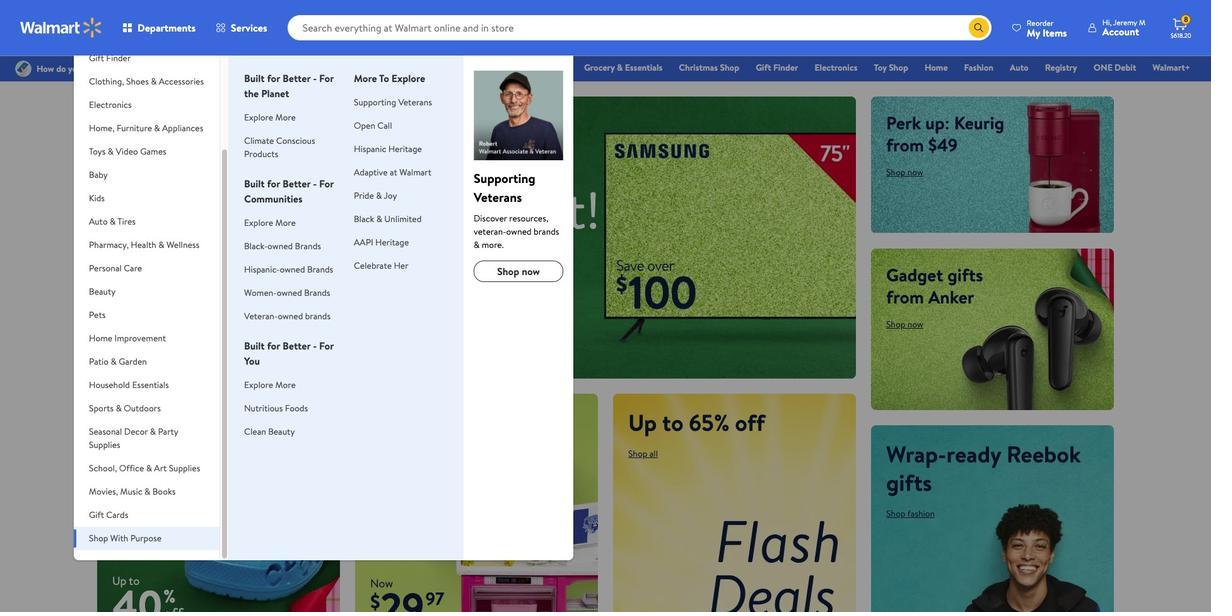 Task type: vqa. For each thing, say whether or not it's contained in the screenshot.
the top Up
yes



Task type: locate. For each thing, give the bounding box(es) containing it.
adaptive at walmart
[[354, 166, 432, 179]]

1 vertical spatial heritage
[[376, 236, 409, 249]]

reorder my items
[[1027, 17, 1068, 39]]

3 built from the top
[[244, 339, 265, 353]]

0 vertical spatial to
[[278, 110, 295, 135]]

kids
[[89, 192, 105, 204]]

supplies right art
[[169, 462, 200, 475]]

for for built for better - for communities
[[267, 177, 280, 191]]

1 vertical spatial explore more
[[244, 216, 296, 229]]

auto link
[[1005, 61, 1035, 74]]

supporting up open call link
[[354, 96, 396, 109]]

veterans down more to explore
[[399, 96, 432, 109]]

toy shop
[[874, 61, 909, 74]]

up to 40 percent off group
[[97, 573, 183, 612]]

reorder
[[1027, 17, 1054, 28]]

2 vertical spatial explore more
[[244, 379, 296, 391]]

& inside 'supporting veterans discover resources, veteran-owned brands & more.'
[[474, 239, 480, 251]]

1 vertical spatial all
[[650, 447, 658, 460]]

& right shoes
[[151, 75, 157, 88]]

explore up climate
[[244, 111, 273, 124]]

beauty down personal
[[89, 285, 116, 298]]

gift cards button
[[74, 504, 220, 527]]

0 horizontal spatial home
[[89, 332, 112, 345]]

auto down my
[[1010, 61, 1029, 74]]

women-owned brands
[[244, 287, 330, 299]]

8
[[1185, 14, 1189, 25]]

black
[[354, 213, 374, 225]]

1 horizontal spatial home
[[925, 61, 948, 74]]

it's
[[370, 407, 394, 432]]

household essentials
[[89, 379, 169, 391]]

gifts right gadget
[[948, 262, 984, 287]]

1 built from the top
[[244, 71, 265, 85]]

all down aapi heritage
[[392, 251, 400, 263]]

0 horizontal spatial to
[[129, 573, 140, 589]]

home improvement button
[[74, 327, 220, 350]]

owned up women-owned brands
[[280, 263, 305, 276]]

home
[[925, 61, 948, 74], [89, 332, 112, 345]]

explore up the black-
[[244, 216, 273, 229]]

2 vertical spatial built
[[244, 339, 265, 353]]

1 horizontal spatial auto
[[1010, 61, 1029, 74]]

0 horizontal spatial supplies
[[89, 439, 120, 451]]

pharmacy, health & wellness
[[89, 239, 200, 251]]

shop now link up garden
[[112, 327, 150, 340]]

explore up "nutritious"
[[244, 379, 273, 391]]

explore more link down communities
[[244, 216, 296, 229]]

at
[[390, 166, 398, 179]]

0 vertical spatial from
[[887, 133, 925, 157]]

home inside home improvement dropdown button
[[89, 332, 112, 345]]

for up communities
[[267, 177, 280, 191]]

electronics left toy
[[815, 61, 858, 74]]

3 for from the top
[[319, 339, 334, 353]]

0 horizontal spatial electronics
[[89, 98, 132, 111]]

0 horizontal spatial beauty
[[89, 285, 116, 298]]

home up patio
[[89, 332, 112, 345]]

65%
[[689, 407, 730, 438]]

0 vertical spatial -
[[313, 71, 317, 85]]

1 - from the top
[[313, 71, 317, 85]]

brands up women-owned brands
[[307, 263, 333, 276]]

essentials inside dropdown button
[[132, 379, 169, 391]]

owned for black-owned brands
[[268, 240, 293, 252]]

- inside built for better - for communities
[[313, 177, 317, 191]]

for for built for better - for communities
[[319, 177, 334, 191]]

2 - from the top
[[313, 177, 317, 191]]

0 vertical spatial supporting
[[354, 96, 396, 109]]

up
[[629, 407, 657, 438], [112, 573, 126, 589]]

supporting veterans
[[354, 96, 432, 109]]

heritage up "walmart" on the top left of the page
[[389, 143, 422, 155]]

explore more down planet
[[244, 111, 296, 124]]

supplies down seasonal
[[89, 439, 120, 451]]

personal
[[89, 262, 122, 275]]

now for gadget gifts from anker
[[908, 318, 924, 330]]

essentials down patio & garden dropdown button
[[132, 379, 169, 391]]

0 vertical spatial beauty
[[89, 285, 116, 298]]

more up nutritious foods link
[[276, 379, 296, 391]]

up inside group
[[112, 573, 126, 589]]

2 better from the top
[[283, 177, 311, 191]]

3 explore more link from the top
[[244, 379, 296, 391]]

owned for veteran-owned brands
[[278, 310, 303, 323]]

care
[[124, 262, 142, 275]]

3 explore more from the top
[[244, 379, 296, 391]]

hispanic-
[[244, 263, 280, 276]]

- inside built for better - for you
[[313, 339, 317, 353]]

1 explore more link from the top
[[244, 111, 296, 124]]

0 vertical spatial explore more
[[244, 111, 296, 124]]

veterans for supporting veterans
[[399, 96, 432, 109]]

built up the
[[244, 71, 265, 85]]

2 for from the top
[[319, 177, 334, 191]]

for left your
[[175, 287, 204, 318]]

2 vertical spatial for
[[319, 339, 334, 353]]

1 vertical spatial up
[[112, 573, 126, 589]]

better inside built for better - for the planet
[[283, 71, 311, 85]]

all
[[392, 251, 400, 263], [650, 447, 658, 460]]

shop now up garden
[[112, 327, 150, 340]]

auto for auto
[[1010, 61, 1029, 74]]

owned for hispanic-owned brands
[[280, 263, 305, 276]]

electronics button
[[74, 93, 220, 117]]

more
[[354, 71, 377, 85], [276, 111, 296, 124], [276, 216, 296, 229], [276, 379, 296, 391]]

now up patio & garden dropdown button
[[134, 327, 150, 340]]

1 horizontal spatial up
[[629, 407, 657, 438]]

deals link
[[541, 61, 574, 74]]

1 vertical spatial better
[[283, 177, 311, 191]]

search icon image
[[974, 23, 984, 33]]

lego®
[[164, 110, 216, 135]]

now
[[908, 166, 924, 179], [522, 264, 540, 278], [908, 318, 924, 330], [134, 327, 150, 340]]

for left to
[[319, 71, 334, 85]]

0 vertical spatial built
[[244, 71, 265, 85]]

veterans inside 'supporting veterans discover resources, veteran-owned brands & more.'
[[474, 189, 522, 206]]

1 vertical spatial brands
[[307, 263, 333, 276]]

hispanic
[[354, 143, 387, 155]]

auto inside dropdown button
[[89, 215, 108, 228]]

1 vertical spatial electronics
[[89, 98, 132, 111]]

built inside built for better - for you
[[244, 339, 265, 353]]

essentials down walmart site-wide search field
[[625, 61, 663, 74]]

1 vertical spatial for
[[319, 177, 334, 191]]

brands up hispanic-owned brands
[[295, 240, 321, 252]]

gift for gift cards dropdown button
[[89, 509, 104, 521]]

0 horizontal spatial brands
[[305, 310, 331, 323]]

better inside built for better - for you
[[283, 339, 311, 353]]

better up communities
[[283, 177, 311, 191]]

shop inside dropdown button
[[89, 532, 108, 545]]

home link
[[920, 61, 954, 74]]

2 from from the top
[[887, 284, 925, 309]]

0 vertical spatial heritage
[[389, 143, 422, 155]]

from left anker
[[887, 284, 925, 309]]

gift left cards
[[89, 509, 104, 521]]

services
[[231, 21, 267, 35]]

explore more link down planet
[[244, 111, 296, 124]]

for for built for better - for the planet
[[319, 71, 334, 85]]

1 vertical spatial home
[[89, 332, 112, 345]]

world!
[[465, 407, 513, 432]]

brands for black-owned brands
[[295, 240, 321, 252]]

1 vertical spatial supporting
[[474, 170, 536, 187]]

outdoors
[[124, 402, 161, 415]]

auto
[[1010, 61, 1029, 74], [89, 215, 108, 228]]

movies, music & books button
[[74, 480, 220, 504]]

ready
[[947, 438, 1002, 470]]

0 horizontal spatial veterans
[[399, 96, 432, 109]]

for inside built for better - for communities
[[319, 177, 334, 191]]

built up you
[[244, 339, 265, 353]]

more for built for better - for you
[[276, 379, 296, 391]]

-
[[313, 71, 317, 85], [313, 177, 317, 191], [313, 339, 317, 353]]

better up planet
[[283, 71, 311, 85]]

0 vertical spatial auto
[[1010, 61, 1029, 74]]

gift finder inside dropdown button
[[89, 52, 131, 64]]

household
[[89, 379, 130, 391]]

gadget
[[887, 262, 944, 287]]

electronics down clothing,
[[89, 98, 132, 111]]

school, office & art supplies
[[89, 462, 200, 475]]

brands down resources,
[[534, 225, 560, 238]]

- for built for better - for communities
[[313, 177, 317, 191]]

more right up
[[276, 111, 296, 124]]

home improvement
[[89, 332, 166, 345]]

shop now link for gadget gifts from anker
[[887, 318, 924, 330]]

1 horizontal spatial finder
[[774, 61, 799, 74]]

beauty down the nutritious foods
[[268, 425, 295, 438]]

0 vertical spatial explore more link
[[244, 111, 296, 124]]

1 horizontal spatial gift finder
[[756, 61, 799, 74]]

2 built from the top
[[244, 177, 265, 191]]

1 vertical spatial veterans
[[474, 189, 522, 206]]

owned down "hispanic-owned brands" link
[[277, 287, 302, 299]]

for inside built for better - for you
[[319, 339, 334, 353]]

for inside built for better - for communities
[[267, 177, 280, 191]]

1 horizontal spatial supporting
[[474, 170, 536, 187]]

& left party
[[150, 425, 156, 438]]

finder left electronics link in the right top of the page
[[774, 61, 799, 74]]

0 vertical spatial home
[[925, 61, 948, 74]]

owned inside 'supporting veterans discover resources, veteran-owned brands & more.'
[[507, 225, 532, 238]]

clean
[[244, 425, 266, 438]]

&
[[617, 61, 623, 74], [151, 75, 157, 88], [154, 122, 160, 134], [108, 145, 114, 158], [376, 189, 382, 202], [377, 213, 382, 225], [110, 215, 116, 228], [159, 239, 164, 251], [474, 239, 480, 251], [111, 355, 117, 368], [116, 402, 122, 415], [150, 425, 156, 438], [146, 462, 152, 475], [145, 485, 150, 498]]

shop now for crocs for your crew
[[112, 327, 150, 340]]

supplies for seasonal decor & party supplies
[[89, 439, 120, 451]]

fashion link
[[959, 61, 1000, 74]]

conscious
[[276, 134, 315, 147]]

3 better from the top
[[283, 339, 311, 353]]

0 vertical spatial all
[[392, 251, 400, 263]]

for for built for better - for you
[[267, 339, 280, 353]]

shop fashion link
[[887, 507, 935, 520]]

up to
[[112, 573, 140, 589]]

for inside built for better - for you
[[267, 339, 280, 353]]

0 vertical spatial for
[[319, 71, 334, 85]]

now dollar 29.97 null group
[[355, 576, 444, 612]]

better inside built for better - for communities
[[283, 177, 311, 191]]

auto down kids
[[89, 215, 108, 228]]

2 explore more link from the top
[[244, 216, 296, 229]]

brands
[[534, 225, 560, 238], [305, 310, 331, 323]]

0 horizontal spatial finder
[[106, 52, 131, 64]]

finder up clothing,
[[106, 52, 131, 64]]

heritage for hispanic heritage
[[389, 143, 422, 155]]

built inside built for better - for the planet
[[244, 71, 265, 85]]

1 vertical spatial -
[[313, 177, 317, 191]]

beauty button
[[74, 280, 220, 304]]

owned down women-owned brands
[[278, 310, 303, 323]]

built for better - for you
[[244, 339, 334, 368]]

0 vertical spatial brands
[[295, 240, 321, 252]]

2 vertical spatial brands
[[304, 287, 330, 299]]

veteran-
[[474, 225, 507, 238]]

all down up to 65% off
[[650, 447, 658, 460]]

more left to
[[354, 71, 377, 85]]

2 vertical spatial explore more link
[[244, 379, 296, 391]]

top
[[370, 124, 448, 194]]

explore more link for communities
[[244, 216, 296, 229]]

2 vertical spatial to
[[129, 573, 140, 589]]

shop now for perk up: keurig from $49
[[887, 166, 924, 179]]

built up communities
[[244, 177, 265, 191]]

up down with
[[112, 573, 126, 589]]

gift finder up clothing,
[[89, 52, 131, 64]]

now for crocs for your crew
[[134, 327, 150, 340]]

for up planet
[[267, 71, 280, 85]]

2 vertical spatial better
[[283, 339, 311, 353]]

perk
[[887, 110, 922, 135]]

gifts down aapi heritage
[[402, 251, 419, 263]]

1 horizontal spatial electronics
[[815, 61, 858, 74]]

electronics inside dropdown button
[[89, 98, 132, 111]]

home inside home link
[[925, 61, 948, 74]]

explore more link
[[244, 111, 296, 124], [244, 216, 296, 229], [244, 379, 296, 391]]

music
[[120, 485, 142, 498]]

shop samsung link
[[435, 251, 490, 263]]

shop now link down perk
[[887, 166, 924, 179]]

for down veteran-owned brands
[[319, 339, 334, 353]]

2 explore more from the top
[[244, 216, 296, 229]]

home left fashion
[[925, 61, 948, 74]]

0 vertical spatial supplies
[[89, 439, 120, 451]]

better down veteran-owned brands link
[[283, 339, 311, 353]]

supplies inside seasonal decor & party supplies
[[89, 439, 120, 451]]

a
[[398, 407, 407, 432]]

christmas
[[679, 61, 718, 74]]

brands down women-owned brands
[[305, 310, 331, 323]]

0 horizontal spatial off
[[149, 133, 172, 157]]

1 horizontal spatial veterans
[[474, 189, 522, 206]]

0 horizontal spatial up
[[112, 573, 126, 589]]

from left the $49
[[887, 133, 925, 157]]

1 horizontal spatial essentials
[[625, 61, 663, 74]]

finder inside "gift finder" link
[[774, 61, 799, 74]]

owned up hispanic-owned brands
[[268, 240, 293, 252]]

2 vertical spatial -
[[313, 339, 317, 353]]

now down resources,
[[522, 264, 540, 278]]

home for home improvement
[[89, 332, 112, 345]]

products
[[244, 148, 279, 160]]

to inside up to 40 percent off group
[[129, 573, 140, 589]]

electronics
[[815, 61, 858, 74], [89, 98, 132, 111]]

1 vertical spatial from
[[887, 284, 925, 309]]

shop now link down gadget gifts from anker
[[887, 318, 924, 330]]

up up shop all "link" at the bottom right of page
[[629, 407, 657, 438]]

gift up clothing,
[[89, 52, 104, 64]]

shop now down gadget gifts from anker
[[887, 318, 924, 330]]

for inside built for better - for the planet
[[319, 71, 334, 85]]

gifts up shop fashion link
[[887, 467, 933, 498]]

departments button
[[112, 13, 206, 43]]

0 vertical spatial electronics
[[815, 61, 858, 74]]

owned down resources,
[[507, 225, 532, 238]]

to inside select lego® sets up to 20% off
[[278, 110, 295, 135]]

books
[[153, 485, 176, 498]]

1 vertical spatial supplies
[[169, 462, 200, 475]]

joy
[[384, 189, 397, 202]]

up
[[255, 110, 274, 135]]

1 vertical spatial off
[[735, 407, 766, 438]]

0 vertical spatial brands
[[534, 225, 560, 238]]

1 horizontal spatial supplies
[[169, 462, 200, 475]]

1 for from the top
[[319, 71, 334, 85]]

to left '65%'
[[663, 407, 684, 438]]

3 - from the top
[[313, 339, 317, 353]]

supporting for supporting veterans discover resources, veteran-owned brands & more.
[[474, 170, 536, 187]]

for left pride
[[319, 177, 334, 191]]

gifts
[[460, 124, 558, 194], [402, 251, 419, 263], [948, 262, 984, 287], [887, 467, 933, 498]]

1 vertical spatial brands
[[305, 310, 331, 323]]

finder inside the gift finder dropdown button
[[106, 52, 131, 64]]

0 horizontal spatial essentials
[[132, 379, 169, 391]]

games
[[140, 145, 166, 158]]

gadget gifts from anker
[[887, 262, 984, 309]]

pets button
[[74, 304, 220, 327]]

1 vertical spatial beauty
[[268, 425, 295, 438]]

for for built for better - for the planet
[[267, 71, 280, 85]]

1 explore more from the top
[[244, 111, 296, 124]]

veterans up discover
[[474, 189, 522, 206]]

1 horizontal spatial all
[[650, 447, 658, 460]]

shop with purpose image
[[474, 71, 564, 160]]

gift
[[89, 52, 104, 64], [756, 61, 772, 74], [89, 509, 104, 521]]

debit
[[1115, 61, 1137, 74]]

brands down "hispanic-owned brands" link
[[304, 287, 330, 299]]

& right music
[[145, 485, 150, 498]]

explore more down communities
[[244, 216, 296, 229]]

explore more link up nutritious foods link
[[244, 379, 296, 391]]

0 vertical spatial veterans
[[399, 96, 432, 109]]

0 horizontal spatial all
[[392, 251, 400, 263]]

gift finder link
[[751, 61, 804, 74]]

home for home
[[925, 61, 948, 74]]

2 horizontal spatial to
[[663, 407, 684, 438]]

your
[[209, 287, 253, 318]]

& left more.
[[474, 239, 480, 251]]

gift finder left electronics link in the right top of the page
[[756, 61, 799, 74]]

1 from from the top
[[887, 133, 925, 157]]

patio & garden
[[89, 355, 147, 368]]

& right the toys
[[108, 145, 114, 158]]

1 horizontal spatial brands
[[534, 225, 560, 238]]

more up black-owned brands
[[276, 216, 296, 229]]

walmart+ link
[[1148, 61, 1197, 74]]

crocs
[[112, 287, 169, 318]]

for inside built for better - for the planet
[[267, 71, 280, 85]]

shop with purpose
[[89, 532, 162, 545]]

1 vertical spatial to
[[663, 407, 684, 438]]

built inside built for better - for communities
[[244, 177, 265, 191]]

shop now down perk
[[887, 166, 924, 179]]

0 horizontal spatial supporting
[[354, 96, 396, 109]]

0 horizontal spatial auto
[[89, 215, 108, 228]]

off inside select lego® sets up to 20% off
[[149, 133, 172, 157]]

black-owned brands link
[[244, 240, 321, 252]]

brands for women-owned brands
[[304, 287, 330, 299]]

veterans for supporting veterans discover resources, veteran-owned brands & more.
[[474, 189, 522, 206]]

electronics for electronics dropdown button
[[89, 98, 132, 111]]

supporting up discover
[[474, 170, 536, 187]]

finder
[[106, 52, 131, 64], [774, 61, 799, 74]]

now down gadget gifts from anker
[[908, 318, 924, 330]]

heritage up shop all gifts link
[[376, 236, 409, 249]]

1 vertical spatial built
[[244, 177, 265, 191]]

explore for built for better - for you
[[244, 379, 273, 391]]

0 vertical spatial better
[[283, 71, 311, 85]]

1 vertical spatial explore more link
[[244, 216, 296, 229]]

now down perk up: keurig from $49
[[908, 166, 924, 179]]

1 better from the top
[[283, 71, 311, 85]]

nutritious foods
[[244, 402, 308, 415]]

supplies for school, office & art supplies
[[169, 462, 200, 475]]

0 horizontal spatial gift finder
[[89, 52, 131, 64]]

gift finder button
[[74, 47, 220, 70]]

1 vertical spatial auto
[[89, 215, 108, 228]]

- inside built for better - for the planet
[[313, 71, 317, 85]]

0 vertical spatial up
[[629, 407, 657, 438]]

1 vertical spatial essentials
[[132, 379, 169, 391]]

0 vertical spatial off
[[149, 133, 172, 157]]

for down veteran-
[[267, 339, 280, 353]]

to right up
[[278, 110, 295, 135]]

explore more up nutritious foods link
[[244, 379, 296, 391]]

reebok
[[1007, 438, 1082, 470]]

supporting inside 'supporting veterans discover resources, veteran-owned brands & more.'
[[474, 170, 536, 187]]

gift right christmas shop
[[756, 61, 772, 74]]

better
[[283, 71, 311, 85], [283, 177, 311, 191], [283, 339, 311, 353]]

1 horizontal spatial to
[[278, 110, 295, 135]]

0 vertical spatial essentials
[[625, 61, 663, 74]]

more for built for better - for communities
[[276, 216, 296, 229]]

to left "%"
[[129, 573, 140, 589]]



Task type: describe. For each thing, give the bounding box(es) containing it.
all inside the top gifts going fast! shop all gifts
[[392, 251, 400, 263]]

you
[[244, 354, 260, 368]]

%
[[163, 584, 176, 609]]

built for the
[[244, 71, 265, 85]]

anker
[[929, 284, 975, 309]]

gifts up discover
[[460, 124, 558, 194]]

explore more for the
[[244, 111, 296, 124]]

veteran-
[[244, 310, 278, 323]]

8 $618.20
[[1171, 14, 1192, 40]]

pride & joy link
[[354, 189, 397, 202]]

pride & joy
[[354, 189, 397, 202]]

to for up to
[[129, 573, 140, 589]]

finder for "gift finder" link
[[774, 61, 799, 74]]

1 horizontal spatial beauty
[[268, 425, 295, 438]]

pride
[[354, 189, 374, 202]]

from inside perk up: keurig from $49
[[887, 133, 925, 157]]

gift for "gift finder" link
[[756, 61, 772, 74]]

auto & tires button
[[74, 210, 220, 234]]

& left tires
[[110, 215, 116, 228]]

shop now link down more.
[[474, 261, 564, 282]]

patio & garden button
[[74, 350, 220, 374]]

now
[[370, 576, 393, 592]]

heritage for aapi heritage
[[376, 236, 409, 249]]

more for built for better - for the planet
[[276, 111, 296, 124]]

better for communities
[[283, 177, 311, 191]]

now for perk up: keurig from $49
[[908, 166, 924, 179]]

sports & outdoors button
[[74, 397, 220, 420]]

keurig
[[955, 110, 1005, 135]]

celebrate her link
[[354, 259, 409, 272]]

pharmacy, health & wellness button
[[74, 234, 220, 257]]

top gifts going fast! shop all gifts
[[370, 124, 601, 263]]

gift finder for "gift finder" link
[[756, 61, 799, 74]]

$49
[[929, 133, 958, 157]]

samsung
[[456, 251, 490, 263]]

explore more link for you
[[244, 379, 296, 391]]

fashion
[[908, 507, 935, 520]]

auto & tires
[[89, 215, 136, 228]]

aapi
[[354, 236, 373, 249]]

m
[[1140, 17, 1146, 28]]

unlimited
[[385, 213, 422, 225]]

Search search field
[[288, 15, 992, 40]]

one debit link
[[1089, 61, 1143, 74]]

tires
[[118, 215, 136, 228]]

the
[[244, 86, 259, 100]]

crocs for your crew
[[112, 287, 306, 318]]

crew
[[259, 287, 306, 318]]

better for the
[[283, 71, 311, 85]]

hi,
[[1103, 17, 1112, 28]]

$618.20
[[1171, 31, 1192, 40]]

explore more for you
[[244, 379, 296, 391]]

seasonal
[[89, 425, 122, 438]]

& right furniture at the left of page
[[154, 122, 160, 134]]

shop fashion
[[887, 507, 935, 520]]

auto for auto & tires
[[89, 215, 108, 228]]

with
[[110, 532, 128, 545]]

barbie
[[411, 407, 460, 432]]

electronics for electronics link in the right top of the page
[[815, 61, 858, 74]]

shop now link for crocs for your crew
[[112, 327, 150, 340]]

items
[[1043, 26, 1068, 39]]

20%
[[112, 133, 145, 157]]

& right "health"
[[159, 239, 164, 251]]

grocery & essentials
[[584, 61, 663, 74]]

- for built for better - for the planet
[[313, 71, 317, 85]]

explore for built for better - for communities
[[244, 216, 273, 229]]

toy
[[874, 61, 887, 74]]

to
[[379, 71, 389, 85]]

explore for built for better - for the planet
[[244, 111, 273, 124]]

veteran-owned brands link
[[244, 310, 331, 323]]

my
[[1027, 26, 1041, 39]]

appliances
[[162, 122, 203, 134]]

to for up to 65% off
[[663, 407, 684, 438]]

climate conscious products link
[[244, 134, 315, 160]]

& left art
[[146, 462, 152, 475]]

one debit
[[1094, 61, 1137, 74]]

& left joy
[[376, 189, 382, 202]]

brands inside 'supporting veterans discover resources, veteran-owned brands & more.'
[[534, 225, 560, 238]]

pharmacy,
[[89, 239, 129, 251]]

from inside gadget gifts from anker
[[887, 284, 925, 309]]

open
[[354, 119, 376, 132]]

services button
[[206, 13, 277, 43]]

select
[[112, 110, 160, 135]]

for for crocs for your crew
[[175, 287, 204, 318]]

walmart+
[[1153, 61, 1191, 74]]

up for up to 65% off
[[629, 407, 657, 438]]

& right sports
[[116, 402, 122, 415]]

toys & video games
[[89, 145, 166, 158]]

decor
[[124, 425, 148, 438]]

toy shop link
[[869, 61, 914, 74]]

& right black
[[377, 213, 382, 225]]

sets
[[220, 110, 250, 135]]

shop now down more.
[[497, 264, 540, 278]]

& right patio
[[111, 355, 117, 368]]

explore right to
[[392, 71, 426, 85]]

shop now for gadget gifts from anker
[[887, 318, 924, 330]]

supporting for supporting veterans
[[354, 96, 396, 109]]

clothing,
[[89, 75, 124, 88]]

for for built for better - for you
[[319, 339, 334, 353]]

registry link
[[1040, 61, 1084, 74]]

built for you
[[244, 339, 265, 353]]

Walmart Site-Wide search field
[[288, 15, 992, 40]]

wellness
[[167, 239, 200, 251]]

shop inside 'link'
[[889, 61, 909, 74]]

gift for the gift finder dropdown button
[[89, 52, 104, 64]]

up to 65% off
[[629, 407, 766, 438]]

& inside seasonal decor & party supplies
[[150, 425, 156, 438]]

finder for the gift finder dropdown button
[[106, 52, 131, 64]]

beauty inside beauty dropdown button
[[89, 285, 116, 298]]

explore more link for the
[[244, 111, 296, 124]]

clothing, shoes & accessories
[[89, 75, 204, 88]]

gifts inside wrap-ready reebok gifts
[[887, 467, 933, 498]]

black & unlimited link
[[354, 213, 422, 225]]

christmas shop
[[679, 61, 740, 74]]

movies, music & books
[[89, 485, 176, 498]]

explore more for communities
[[244, 216, 296, 229]]

gift finder for the gift finder dropdown button
[[89, 52, 131, 64]]

one
[[1094, 61, 1113, 74]]

open call
[[354, 119, 392, 132]]

gifts inside gadget gifts from anker
[[948, 262, 984, 287]]

clean beauty
[[244, 425, 295, 438]]

home, furniture & appliances button
[[74, 117, 220, 140]]

1 horizontal spatial off
[[735, 407, 766, 438]]

supporting veterans discover resources, veteran-owned brands & more.
[[474, 170, 560, 251]]

office
[[119, 462, 144, 475]]

better for you
[[283, 339, 311, 353]]

furniture
[[117, 122, 152, 134]]

shoes
[[126, 75, 149, 88]]

shop inside the top gifts going fast! shop all gifts
[[370, 251, 390, 263]]

fashion
[[965, 61, 994, 74]]

& inside dropdown button
[[108, 145, 114, 158]]

baby button
[[74, 163, 220, 187]]

personal care button
[[74, 257, 220, 280]]

built for communities
[[244, 177, 265, 191]]

sports & outdoors
[[89, 402, 161, 415]]

hispanic-owned brands
[[244, 263, 333, 276]]

household essentials button
[[74, 374, 220, 397]]

owned for women-owned brands
[[277, 287, 302, 299]]

gift cards
[[89, 509, 128, 521]]

brands for hispanic-owned brands
[[307, 263, 333, 276]]

kids button
[[74, 187, 220, 210]]

- for built for better - for you
[[313, 339, 317, 353]]

shop now link for perk up: keurig from $49
[[887, 166, 924, 179]]

nutritious
[[244, 402, 283, 415]]

up for up to
[[112, 573, 126, 589]]

& right the grocery
[[617, 61, 623, 74]]

walmart image
[[20, 18, 102, 38]]



